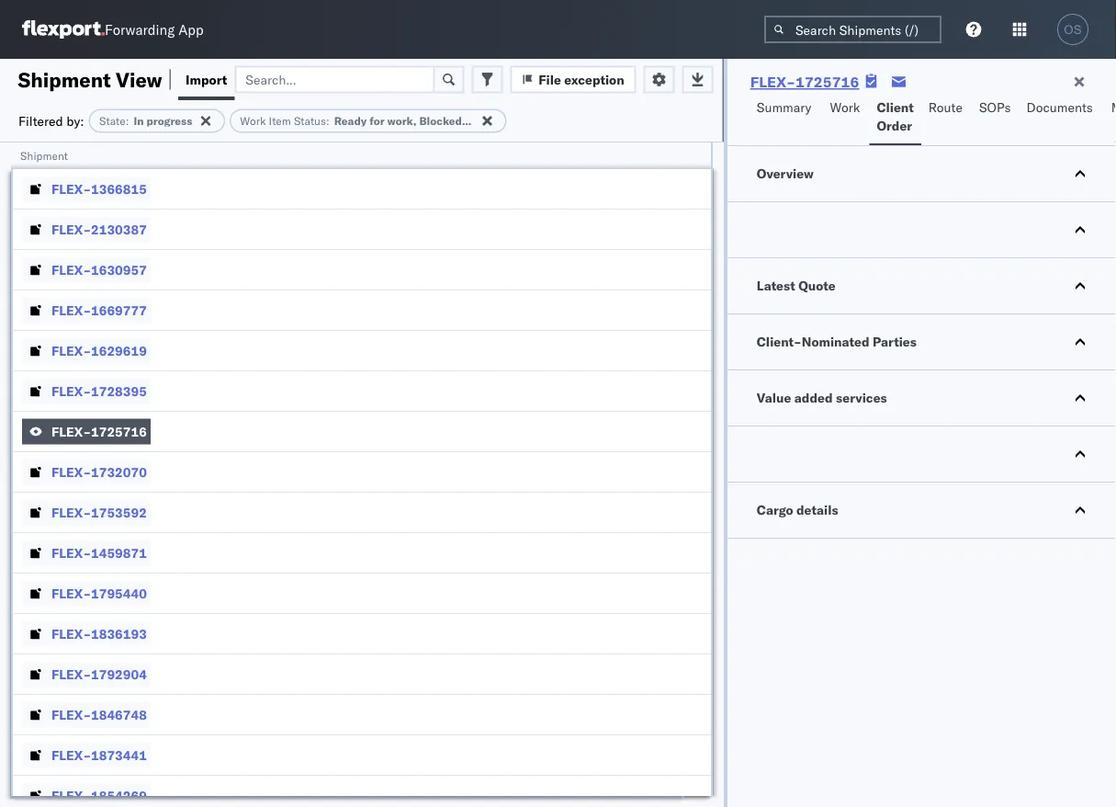 Task type: vqa. For each thing, say whether or not it's contained in the screenshot.
23, within Due Dec 23, 5:00 PM
no



Task type: locate. For each thing, give the bounding box(es) containing it.
in right 'blocked,'
[[468, 114, 479, 128]]

import
[[186, 71, 227, 87]]

flex-1792904
[[51, 666, 147, 682]]

1873441
[[91, 747, 147, 763]]

flex-1725716 down "flex-1728395" at top left
[[51, 423, 147, 439]]

flex- down flex-1836193 button
[[51, 666, 91, 682]]

file exception button
[[510, 66, 637, 93], [510, 66, 637, 93]]

1836193
[[91, 625, 147, 642]]

flex- inside flex-1629619 button
[[51, 342, 91, 358]]

1 horizontal spatial flex-1725716
[[751, 73, 860, 91]]

1 horizontal spatial :
[[326, 114, 330, 128]]

latest
[[757, 278, 796, 294]]

documents button
[[1020, 91, 1105, 145]]

flex- for flex-1629619 button
[[51, 342, 91, 358]]

in
[[134, 114, 144, 128], [468, 114, 479, 128]]

flex-1795440 button
[[22, 580, 151, 606]]

flex-
[[751, 73, 796, 91], [51, 181, 91, 197], [51, 221, 91, 237], [51, 262, 91, 278], [51, 302, 91, 318], [51, 342, 91, 358], [51, 383, 91, 399], [51, 423, 91, 439], [51, 464, 91, 480], [51, 504, 91, 520], [51, 545, 91, 561], [51, 585, 91, 601], [51, 625, 91, 642], [51, 666, 91, 682], [51, 706, 91, 722], [51, 747, 91, 763], [51, 787, 91, 803]]

sops
[[980, 99, 1011, 115]]

work,
[[388, 114, 417, 128]]

0 horizontal spatial :
[[126, 114, 129, 128]]

flex-1854269 button
[[22, 783, 151, 807]]

1725716 down 1728395
[[91, 423, 147, 439]]

flex- inside flex-1873441 button
[[51, 747, 91, 763]]

flex- down flex-1795440 button on the bottom of the page
[[51, 625, 91, 642]]

cargo details button
[[728, 483, 1117, 538]]

1728395
[[91, 383, 147, 399]]

1725716
[[796, 73, 860, 91], [91, 423, 147, 439]]

0 horizontal spatial 1725716
[[91, 423, 147, 439]]

0 horizontal spatial work
[[240, 114, 266, 128]]

flex- for flex-1836193 button
[[51, 625, 91, 642]]

progress right 'blocked,'
[[481, 114, 527, 128]]

2 in from the left
[[468, 114, 479, 128]]

flex- inside flex-1854269 button
[[51, 787, 91, 803]]

flex- down flex-1753592 button
[[51, 545, 91, 561]]

flexport. image
[[22, 20, 105, 39]]

flex- inside flex-1795440 button
[[51, 585, 91, 601]]

: down view
[[126, 114, 129, 128]]

flex- down flex-1732070 button
[[51, 504, 91, 520]]

flex- up flex-1854269 button
[[51, 747, 91, 763]]

flex- for flex-1873441 button
[[51, 747, 91, 763]]

shipment for shipment
[[20, 148, 68, 162]]

cargo
[[757, 502, 794, 518]]

0 horizontal spatial progress
[[147, 114, 192, 128]]

flex- inside 'flex-2130387' button
[[51, 221, 91, 237]]

route
[[929, 99, 963, 115]]

client-
[[757, 334, 802, 350]]

shipment down filtered
[[20, 148, 68, 162]]

flex-1669777 button
[[22, 297, 151, 323]]

progress down view
[[147, 114, 192, 128]]

flex- inside flex-1728395 button
[[51, 383, 91, 399]]

flex-1725716
[[751, 73, 860, 91], [51, 423, 147, 439]]

flex- inside flex-1753592 button
[[51, 504, 91, 520]]

latest quote button
[[728, 258, 1117, 313]]

shipment view
[[18, 67, 162, 92]]

work left item
[[240, 114, 266, 128]]

documents
[[1027, 99, 1094, 115]]

flex- inside flex-1459871 'button'
[[51, 545, 91, 561]]

file exception
[[539, 71, 625, 87]]

flex-1725716 up summary in the top of the page
[[751, 73, 860, 91]]

flex-1846748 button
[[22, 702, 151, 728]]

2 progress from the left
[[481, 114, 527, 128]]

sops button
[[972, 91, 1020, 145]]

app
[[178, 21, 204, 38]]

2 : from the left
[[326, 114, 330, 128]]

flex- down flex-1459871 'button'
[[51, 585, 91, 601]]

shipment up by: at left top
[[18, 67, 111, 92]]

flex-1732070 button
[[22, 459, 151, 485]]

flex- inside flex-1846748 button
[[51, 706, 91, 722]]

flex- inside 'flex-1792904' button
[[51, 666, 91, 682]]

flex-1459871
[[51, 545, 147, 561]]

shipment button
[[11, 144, 693, 163]]

1459871
[[91, 545, 147, 561]]

flex- inside flex-1732070 button
[[51, 464, 91, 480]]

blocked,
[[420, 114, 466, 128]]

flex- down flex-1725716 button
[[51, 464, 91, 480]]

1 horizontal spatial in
[[468, 114, 479, 128]]

order
[[877, 118, 913, 134]]

1 vertical spatial flex-1725716
[[51, 423, 147, 439]]

flex- for flex-1846748 button
[[51, 706, 91, 722]]

1 vertical spatial 1725716
[[91, 423, 147, 439]]

flex- down flex-1366815 button
[[51, 221, 91, 237]]

work down "flex-1725716" "link"
[[831, 99, 861, 115]]

1753592
[[91, 504, 147, 520]]

flex- inside flex-1836193 button
[[51, 625, 91, 642]]

flex-1725716 link
[[751, 73, 860, 91]]

flex-1366815 button
[[22, 176, 151, 202]]

services
[[837, 390, 888, 406]]

client order
[[877, 99, 914, 134]]

import button
[[178, 59, 235, 100]]

flex- for the flex-1630957 button
[[51, 262, 91, 278]]

0 horizontal spatial flex-1725716
[[51, 423, 147, 439]]

1 horizontal spatial work
[[831, 99, 861, 115]]

0 vertical spatial shipment
[[18, 67, 111, 92]]

:
[[126, 114, 129, 128], [326, 114, 330, 128]]

flex- up 'flex-2130387' button
[[51, 181, 91, 197]]

in right state
[[134, 114, 144, 128]]

client-nominated parties button
[[728, 314, 1117, 370]]

flex- down flex-1873441 button
[[51, 787, 91, 803]]

nominated
[[802, 334, 870, 350]]

exception
[[565, 71, 625, 87]]

1 progress from the left
[[147, 114, 192, 128]]

os
[[1065, 23, 1082, 36]]

flex- down the flex-1630957 button
[[51, 302, 91, 318]]

flex- inside flex-1725716 button
[[51, 423, 91, 439]]

: left ready
[[326, 114, 330, 128]]

flex- down flex-1728395 button on the left of the page
[[51, 423, 91, 439]]

0 vertical spatial flex-1725716
[[751, 73, 860, 91]]

os button
[[1052, 8, 1095, 51]]

flex- down flex-1669777 button
[[51, 342, 91, 358]]

flex- inside flex-1669777 button
[[51, 302, 91, 318]]

1 horizontal spatial progress
[[481, 114, 527, 128]]

flex-1629619 button
[[22, 338, 151, 364]]

flex-1725716 button
[[22, 419, 151, 444]]

flex- for flex-1366815 button
[[51, 181, 91, 197]]

flex-1732070
[[51, 464, 147, 480]]

flex- inside flex-1366815 button
[[51, 181, 91, 197]]

details
[[797, 502, 839, 518]]

work inside button
[[831, 99, 861, 115]]

progress
[[147, 114, 192, 128], [481, 114, 527, 128]]

work button
[[823, 91, 870, 145]]

1 vertical spatial shipment
[[20, 148, 68, 162]]

work
[[831, 99, 861, 115], [240, 114, 266, 128]]

1669777
[[91, 302, 147, 318]]

1725716 up summary in the top of the page
[[796, 73, 860, 91]]

Search Shipments (/) text field
[[765, 16, 942, 43]]

flex- down 'flex-2130387' button
[[51, 262, 91, 278]]

summary button
[[750, 91, 823, 145]]

flex-2130387
[[51, 221, 147, 237]]

0 vertical spatial 1725716
[[796, 73, 860, 91]]

shipment inside button
[[20, 148, 68, 162]]

0 horizontal spatial in
[[134, 114, 144, 128]]

flex- inside button
[[51, 262, 91, 278]]

2130387
[[91, 221, 147, 237]]

flex- down flex-1629619 button
[[51, 383, 91, 399]]

flex- down 'flex-1792904' button
[[51, 706, 91, 722]]

shipment
[[18, 67, 111, 92], [20, 148, 68, 162]]



Task type: describe. For each thing, give the bounding box(es) containing it.
flex-1753592 button
[[22, 500, 151, 525]]

flex-1873441
[[51, 747, 147, 763]]

flex- for flex-1854269 button
[[51, 787, 91, 803]]

client order button
[[870, 91, 922, 145]]

work item status : ready for work, blocked, in progress
[[240, 114, 527, 128]]

forwarding
[[105, 21, 175, 38]]

Search... text field
[[235, 66, 435, 93]]

parties
[[873, 334, 917, 350]]

view
[[116, 67, 162, 92]]

flex- for 'flex-1792904' button
[[51, 666, 91, 682]]

flex-1728395
[[51, 383, 147, 399]]

flex- for 'flex-2130387' button
[[51, 221, 91, 237]]

filtered by:
[[18, 113, 84, 129]]

flex-1725716 inside button
[[51, 423, 147, 439]]

flex- for flex-1795440 button on the bottom of the page
[[51, 585, 91, 601]]

flex-1846748
[[51, 706, 147, 722]]

1 horizontal spatial 1725716
[[796, 73, 860, 91]]

latest quote
[[757, 278, 836, 294]]

forwarding app
[[105, 21, 204, 38]]

flex-1459871 button
[[22, 540, 151, 566]]

state : in progress
[[99, 114, 192, 128]]

value added services button
[[728, 370, 1117, 426]]

1792904
[[91, 666, 147, 682]]

1366815
[[91, 181, 147, 197]]

1 : from the left
[[126, 114, 129, 128]]

flex- for flex-1728395 button on the left of the page
[[51, 383, 91, 399]]

client-nominated parties
[[757, 334, 917, 350]]

status
[[294, 114, 326, 128]]

flex-1669777
[[51, 302, 147, 318]]

flex-1629619
[[51, 342, 147, 358]]

flex- for flex-1732070 button
[[51, 464, 91, 480]]

cargo details
[[757, 502, 839, 518]]

flex-1630957
[[51, 262, 147, 278]]

value
[[757, 390, 792, 406]]

flex-1795440
[[51, 585, 147, 601]]

1732070
[[91, 464, 147, 480]]

flex- for flex-1669777 button
[[51, 302, 91, 318]]

value added services
[[757, 390, 888, 406]]

flex-1873441 button
[[22, 742, 151, 768]]

quote
[[799, 278, 836, 294]]

flex-1753592
[[51, 504, 147, 520]]

shipment for shipment view
[[18, 67, 111, 92]]

overview
[[757, 165, 814, 182]]

resize handle column header
[[689, 142, 711, 807]]

flex- up summary in the top of the page
[[751, 73, 796, 91]]

by:
[[66, 113, 84, 129]]

flex- for flex-1459871 'button'
[[51, 545, 91, 561]]

flex-1792904 button
[[22, 661, 151, 687]]

work for work item status : ready for work, blocked, in progress
[[240, 114, 266, 128]]

client
[[877, 99, 914, 115]]

1846748
[[91, 706, 147, 722]]

flex- for flex-1753592 button
[[51, 504, 91, 520]]

overview button
[[728, 146, 1117, 201]]

summary
[[757, 99, 812, 115]]

route button
[[922, 91, 972, 145]]

1725716 inside button
[[91, 423, 147, 439]]

filtered
[[18, 113, 63, 129]]

work for work
[[831, 99, 861, 115]]

file
[[539, 71, 561, 87]]

flex-1728395 button
[[22, 378, 151, 404]]

flex-2130387 button
[[22, 216, 151, 242]]

added
[[795, 390, 833, 406]]

forwarding app link
[[22, 20, 204, 39]]

flex-1836193
[[51, 625, 147, 642]]

for
[[370, 114, 385, 128]]

1 in from the left
[[134, 114, 144, 128]]

ready
[[334, 114, 367, 128]]

flex-1854269
[[51, 787, 147, 803]]

flex- for flex-1725716 button
[[51, 423, 91, 439]]

1854269
[[91, 787, 147, 803]]

1629619
[[91, 342, 147, 358]]

flex-1630957 button
[[22, 257, 151, 283]]

1630957
[[91, 262, 147, 278]]

item
[[269, 114, 291, 128]]



